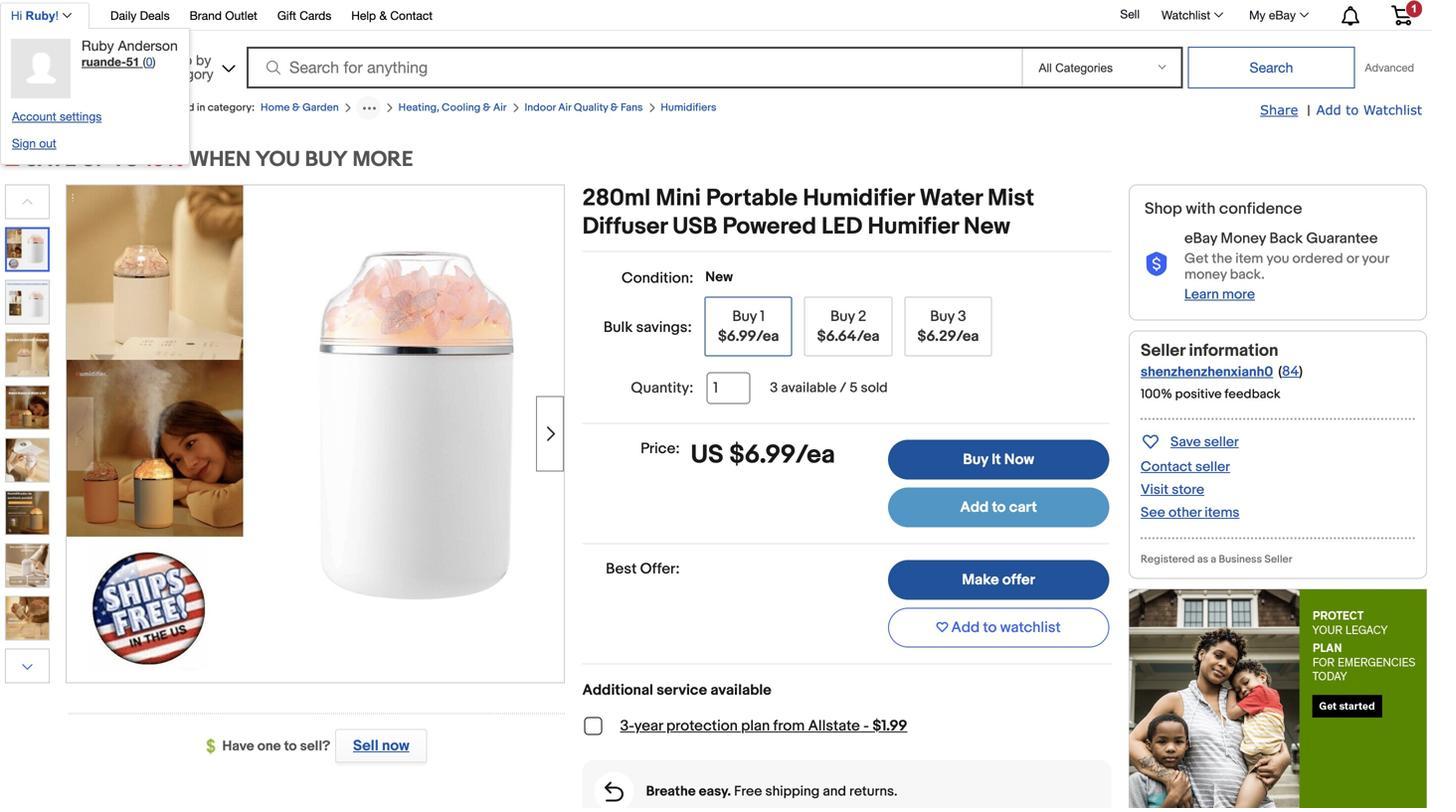 Task type: locate. For each thing, give the bounding box(es) containing it.
1 horizontal spatial air
[[558, 101, 571, 114]]

breathe easy. free shipping and returns.
[[646, 784, 898, 801]]

( inside "seller information shenzhenzhenxianh0 ( 84 ) 100% positive feedback"
[[1279, 364, 1282, 380]]

picture 2 of 12 image
[[6, 281, 49, 324]]

1 horizontal spatial contact
[[1141, 459, 1193, 476]]

allstate
[[808, 718, 860, 736]]

gift cards link
[[277, 5, 332, 27]]

3-
[[620, 718, 634, 736]]

1 horizontal spatial with details__icon image
[[1145, 252, 1169, 277]]

buy inside buy 3 $6.29/ea
[[930, 308, 955, 326]]

0 horizontal spatial shop
[[159, 52, 192, 68]]

1 vertical spatial add
[[960, 499, 989, 517]]

daily deals
[[110, 8, 170, 22]]

add
[[1317, 102, 1342, 117], [960, 499, 989, 517], [952, 619, 980, 637]]

new inside 280ml mini portable humidifier water mist diffuser usb powered led humifier new
[[964, 213, 1010, 241]]

$1.99
[[873, 718, 908, 736]]

2
[[858, 308, 867, 326]]

buy it now link
[[888, 440, 1110, 480]]

1 horizontal spatial new
[[964, 213, 1010, 241]]

sell inside account navigation
[[1121, 7, 1140, 21]]

1 link
[[1380, 0, 1424, 29]]

with
[[1186, 199, 1216, 219]]

by
[[196, 52, 211, 68]]

add to watchlist link
[[1317, 101, 1422, 119]]

280ml mini portable humidifier water mist diffuser usb powered led humifier new
[[583, 185, 1035, 241]]

air right the cooling
[[493, 101, 507, 114]]

account navigation
[[0, 0, 1427, 165]]

get
[[1185, 251, 1209, 268]]

additional service available
[[583, 682, 772, 700]]

5
[[850, 380, 858, 397]]

breathe
[[646, 784, 696, 801]]

buy left 2
[[831, 308, 855, 326]]

1 horizontal spatial back
[[1270, 230, 1303, 248]]

save seller
[[1171, 434, 1239, 451]]

shop inside shop by category
[[159, 52, 192, 68]]

seller right business
[[1265, 554, 1293, 566]]

us $6.99/ea main content
[[583, 185, 1112, 809]]

0 vertical spatial contact
[[390, 8, 433, 22]]

as
[[1198, 554, 1209, 566]]

buy for buy 1
[[732, 308, 757, 326]]

contact
[[390, 8, 433, 22], [1141, 459, 1193, 476]]

ruby right hi
[[26, 9, 55, 22]]

add left cart
[[960, 499, 989, 517]]

savings:
[[636, 319, 692, 337]]

ruande-51 link
[[82, 55, 143, 69]]

1 vertical spatial seller
[[1265, 554, 1293, 566]]

0 vertical spatial ruby
[[26, 9, 55, 22]]

anderson
[[118, 37, 178, 54]]

51
[[126, 55, 140, 69]]

0 horizontal spatial watchlist
[[1162, 8, 1211, 22]]

make
[[962, 572, 999, 589]]

0 horizontal spatial available
[[711, 682, 772, 700]]

confidence
[[1219, 199, 1303, 219]]

buy inside buy 2 $6.64/ea
[[831, 308, 855, 326]]

sell for sell
[[1121, 7, 1140, 21]]

sell left watchlist link
[[1121, 7, 1140, 21]]

brand outlet
[[190, 8, 257, 22]]

shop with confidence
[[1145, 199, 1303, 219]]

$6.99/ea
[[718, 328, 779, 346], [729, 440, 835, 471]]

account settings link
[[12, 109, 102, 123]]

& right help at left top
[[379, 8, 387, 22]]

watchlist
[[1000, 619, 1061, 637]]

0 horizontal spatial 3
[[770, 380, 778, 397]]

1 horizontal spatial ebay
[[1269, 8, 1296, 22]]

with details__icon image left get
[[1145, 252, 1169, 277]]

add down make
[[952, 619, 980, 637]]

1 left buy 2 $6.64/ea
[[760, 308, 765, 326]]

new right humifier
[[964, 213, 1010, 241]]

0 vertical spatial add
[[1317, 102, 1342, 117]]

shop right 0 link
[[159, 52, 192, 68]]

ebay right my
[[1269, 8, 1296, 22]]

3 up '$6.29/ea'
[[958, 308, 966, 326]]

0 horizontal spatial back
[[42, 101, 66, 114]]

seller inside contact seller visit store see other items
[[1196, 459, 1230, 476]]

daily
[[110, 8, 137, 22]]

1 vertical spatial ebay
[[1185, 230, 1218, 248]]

other
[[1169, 505, 1202, 522]]

out
[[39, 136, 56, 150]]

heating, cooling & air
[[399, 101, 507, 114]]

heating,
[[399, 101, 439, 114]]

|
[[1307, 102, 1311, 119]]

0 horizontal spatial air
[[493, 101, 507, 114]]

1 horizontal spatial (
[[1279, 364, 1282, 380]]

3 right quantity: text box
[[770, 380, 778, 397]]

1 horizontal spatial available
[[781, 380, 837, 397]]

buy for buy 3
[[930, 308, 955, 326]]

ruby
[[26, 9, 55, 22], [82, 37, 114, 54]]

1 horizontal spatial 1
[[1411, 2, 1418, 15]]

dollar sign image
[[206, 739, 222, 755]]

) inside "seller information shenzhenzhenxianh0 ( 84 ) 100% positive feedback"
[[1299, 364, 1303, 380]]

0 horizontal spatial (
[[143, 55, 146, 69]]

help & contact
[[351, 8, 433, 22]]

air right indoor
[[558, 101, 571, 114]]

0 vertical spatial watchlist
[[1162, 8, 1211, 22]]

1 horizontal spatial sell
[[1121, 7, 1140, 21]]

1 horizontal spatial shop
[[1145, 199, 1182, 219]]

1 vertical spatial contact
[[1141, 459, 1193, 476]]

1 vertical spatial ruby
[[82, 37, 114, 54]]

watchlist right sell "link"
[[1162, 8, 1211, 22]]

seller right save
[[1204, 434, 1239, 451]]

84
[[1282, 364, 1299, 380]]

0 vertical spatial sell
[[1121, 7, 1140, 21]]

registered as a business seller
[[1141, 554, 1293, 566]]

0 horizontal spatial ruby
[[26, 9, 55, 22]]

available up plan
[[711, 682, 772, 700]]

seller inside button
[[1204, 434, 1239, 451]]

sell for sell now
[[353, 738, 379, 756]]

save
[[25, 147, 77, 173]]

with details__icon image for breathe easy.
[[605, 782, 624, 802]]

to inside button
[[983, 619, 997, 637]]

seller down save seller
[[1196, 459, 1230, 476]]

profile picture - ruby image
[[11, 39, 71, 98]]

us $6.99/ea
[[691, 440, 835, 471]]

business
[[1219, 554, 1262, 566]]

0 vertical spatial back
[[42, 101, 66, 114]]

home & garden link
[[261, 101, 339, 114]]

back inside ebay money back guarantee get the item you ordered or your money back. learn more
[[1270, 230, 1303, 248]]

brand outlet link
[[190, 5, 257, 27]]

ruby up ruande-
[[82, 37, 114, 54]]

0 horizontal spatial contact
[[390, 8, 433, 22]]

0 vertical spatial )
[[153, 55, 156, 69]]

1 horizontal spatial ruby
[[82, 37, 114, 54]]

1 vertical spatial new
[[706, 269, 733, 286]]

sign out link
[[12, 136, 56, 150]]

0 vertical spatial ebay
[[1269, 8, 1296, 22]]

$6.99/ea up quantity: text box
[[718, 328, 779, 346]]

$6.29/ea
[[918, 328, 979, 346]]

0 horizontal spatial 1
[[760, 308, 765, 326]]

money
[[1221, 230, 1266, 248]]

offer:
[[640, 561, 680, 578]]

1 vertical spatial $6.99/ea
[[729, 440, 835, 471]]

learn
[[1185, 286, 1219, 303]]

ruande-
[[82, 55, 126, 69]]

my ebay
[[1249, 8, 1296, 22]]

1 horizontal spatial )
[[1299, 364, 1303, 380]]

seller
[[1204, 434, 1239, 451], [1196, 459, 1230, 476]]

when
[[189, 147, 251, 173]]

0 vertical spatial (
[[143, 55, 146, 69]]

sell link
[[1112, 7, 1149, 21]]

the
[[1212, 251, 1233, 268]]

1 vertical spatial (
[[1279, 364, 1282, 380]]

0 vertical spatial with details__icon image
[[1145, 252, 1169, 277]]

watchlist inside share | add to watchlist
[[1364, 102, 1422, 117]]

home
[[261, 101, 290, 114]]

2 vertical spatial add
[[952, 619, 980, 637]]

0 vertical spatial seller
[[1204, 434, 1239, 451]]

save seller button
[[1141, 430, 1239, 453]]

0 vertical spatial 1
[[1411, 2, 1418, 15]]

sell left now
[[353, 738, 379, 756]]

contact up visit store link
[[1141, 459, 1193, 476]]

1 horizontal spatial watchlist
[[1364, 102, 1422, 117]]

now
[[382, 738, 410, 756]]

picture 3 of 12 image
[[6, 334, 49, 377]]

contact inside account navigation
[[390, 8, 433, 22]]

cart
[[1009, 499, 1037, 517]]

buy up quantity: text box
[[732, 308, 757, 326]]

sell?
[[300, 739, 330, 756]]

add inside button
[[952, 619, 980, 637]]

humidifier
[[803, 185, 915, 213]]

0 vertical spatial seller
[[1141, 341, 1185, 362]]

category:
[[208, 101, 255, 114]]

available left /
[[781, 380, 837, 397]]

with details__icon image inside us $6.99/ea "main content"
[[605, 782, 624, 802]]

mini
[[656, 185, 701, 213]]

to for cart
[[992, 499, 1006, 517]]

0 vertical spatial 3
[[958, 308, 966, 326]]

buy
[[732, 308, 757, 326], [831, 308, 855, 326], [930, 308, 955, 326], [963, 451, 989, 469]]

new down usb
[[706, 269, 733, 286]]

year
[[634, 718, 663, 736]]

money
[[1185, 267, 1227, 283]]

add right the |
[[1317, 102, 1342, 117]]

with details__icon image left the breathe
[[605, 782, 624, 802]]

)
[[153, 55, 156, 69], [1299, 364, 1303, 380]]

1 vertical spatial with details__icon image
[[605, 782, 624, 802]]

1 vertical spatial watchlist
[[1364, 102, 1422, 117]]

0 horizontal spatial sell
[[353, 738, 379, 756]]

0 vertical spatial new
[[964, 213, 1010, 241]]

sell
[[1121, 7, 1140, 21], [353, 738, 379, 756]]

1 vertical spatial seller
[[1196, 459, 1230, 476]]

items
[[1205, 505, 1240, 522]]

banner
[[0, 0, 1427, 165]]

0 horizontal spatial ebay
[[1185, 230, 1218, 248]]

1 up advanced link
[[1411, 2, 1418, 15]]

ebay up get
[[1185, 230, 1218, 248]]

powered
[[723, 213, 817, 241]]

watchlist down advanced link
[[1364, 102, 1422, 117]]

led
[[822, 213, 863, 241]]

$6.64/ea
[[817, 328, 880, 346]]

buy inside 'buy 1 $6.99/ea'
[[732, 308, 757, 326]]

1 vertical spatial )
[[1299, 364, 1303, 380]]

shop for shop by category
[[159, 52, 192, 68]]

0 horizontal spatial with details__icon image
[[605, 782, 624, 802]]

None submit
[[1188, 47, 1355, 89]]

contact right help at left top
[[390, 8, 433, 22]]

0 vertical spatial shop
[[159, 52, 192, 68]]

seller for contact
[[1196, 459, 1230, 476]]

1 vertical spatial 3
[[770, 380, 778, 397]]

( inside the ruby anderson ruande-51 ( 0 )
[[143, 55, 146, 69]]

1 horizontal spatial 3
[[958, 308, 966, 326]]

shop left with
[[1145, 199, 1182, 219]]

with details__icon image
[[1145, 252, 1169, 277], [605, 782, 624, 802]]

sold
[[861, 380, 888, 397]]

to for watchlist
[[983, 619, 997, 637]]

0 horizontal spatial seller
[[1141, 341, 1185, 362]]

seller up 100%
[[1141, 341, 1185, 362]]

plan
[[741, 718, 770, 736]]

$6.99/ea right us
[[729, 440, 835, 471]]

( up feedback
[[1279, 364, 1282, 380]]

watchlist
[[1162, 8, 1211, 22], [1364, 102, 1422, 117]]

buy up '$6.29/ea'
[[930, 308, 955, 326]]

buy left it
[[963, 451, 989, 469]]

seller for save
[[1204, 434, 1239, 451]]

ebay inside account navigation
[[1269, 8, 1296, 22]]

picture 8 of 12 image
[[6, 597, 49, 640]]

1 vertical spatial back
[[1270, 230, 1303, 248]]

page
[[125, 101, 149, 114]]

visit
[[1141, 482, 1169, 499]]

0 vertical spatial $6.99/ea
[[718, 328, 779, 346]]

with details__icon image for ebay money back guarantee
[[1145, 252, 1169, 277]]

1 vertical spatial sell
[[353, 738, 379, 756]]

( right 51
[[143, 55, 146, 69]]

1 vertical spatial shop
[[1145, 199, 1182, 219]]

share | add to watchlist
[[1260, 102, 1422, 119]]

1 vertical spatial 1
[[760, 308, 765, 326]]

1 vertical spatial available
[[711, 682, 772, 700]]

0 horizontal spatial )
[[153, 55, 156, 69]]



Task type: describe. For each thing, give the bounding box(es) containing it.
contact inside contact seller visit store see other items
[[1141, 459, 1193, 476]]

your
[[1362, 251, 1389, 268]]

water
[[920, 185, 983, 213]]

up
[[81, 147, 108, 173]]

3 inside buy 3 $6.29/ea
[[958, 308, 966, 326]]

mist
[[988, 185, 1035, 213]]

contact seller visit store see other items
[[1141, 459, 1240, 522]]

account settings
[[12, 109, 102, 123]]

buy for buy 2
[[831, 308, 855, 326]]

watchlist inside account navigation
[[1162, 8, 1211, 22]]

280ml mini portable humidifier water mist diffuser usb powered led humifier new - picture 1 of 12 image
[[67, 183, 564, 681]]

0
[[146, 55, 153, 69]]

category
[[159, 66, 214, 82]]

shop by category button
[[150, 44, 240, 87]]

add for add to cart
[[960, 499, 989, 517]]

to for previous
[[68, 101, 78, 114]]

Search for anything text field
[[250, 49, 1018, 87]]

1 inside 'buy 1 $6.99/ea'
[[760, 308, 765, 326]]

best
[[606, 561, 637, 578]]

& left the fans
[[611, 101, 618, 114]]

sell now
[[353, 738, 410, 756]]

help
[[351, 8, 376, 22]]

learn more link
[[1185, 286, 1255, 303]]

1 air from the left
[[493, 101, 507, 114]]

have one to sell?
[[222, 739, 330, 756]]

help & contact link
[[351, 5, 433, 27]]

save
[[1171, 434, 1201, 451]]

ruby inside the ruby anderson ruande-51 ( 0 )
[[82, 37, 114, 54]]

one
[[257, 739, 281, 756]]

& right home
[[292, 101, 300, 114]]

humidifiers link
[[661, 101, 717, 114]]

share
[[1260, 102, 1298, 117]]

0 link
[[146, 55, 153, 69]]

or
[[1347, 251, 1359, 268]]

you
[[1267, 251, 1290, 268]]

100%
[[1141, 387, 1173, 402]]

fans
[[621, 101, 643, 114]]

seller inside "seller information shenzhenzhenxianh0 ( 84 ) 100% positive feedback"
[[1141, 341, 1185, 362]]

!
[[55, 9, 59, 22]]

picture 7 of 12 image
[[6, 545, 49, 587]]

from
[[773, 718, 805, 736]]

portable
[[706, 185, 798, 213]]

advanced link
[[1355, 48, 1424, 88]]

to inside share | add to watchlist
[[1346, 102, 1359, 117]]

easy.
[[699, 784, 731, 801]]

back to previous page link
[[8, 95, 149, 125]]

picture 5 of 12 image
[[6, 439, 49, 482]]

quality
[[574, 101, 608, 114]]

shenzhenzhenxianh0 link
[[1141, 364, 1274, 381]]

contact seller link
[[1141, 459, 1230, 476]]

previous
[[80, 101, 122, 114]]

protection
[[666, 718, 738, 736]]

add to cart
[[960, 499, 1037, 517]]

indoor
[[525, 101, 556, 114]]

positive
[[1175, 387, 1222, 402]]

bulk savings:
[[604, 319, 692, 337]]

advanced
[[1365, 61, 1415, 74]]

account
[[12, 109, 56, 123]]

shop for shop with confidence
[[1145, 199, 1182, 219]]

daily deals link
[[110, 5, 170, 27]]

Quantity: text field
[[707, 373, 750, 404]]

store
[[1172, 482, 1205, 499]]

1 horizontal spatial seller
[[1265, 554, 1293, 566]]

add to cart link
[[888, 488, 1110, 528]]

0 vertical spatial available
[[781, 380, 837, 397]]

sign out
[[12, 136, 56, 150]]

add inside share | add to watchlist
[[1317, 102, 1342, 117]]

diffuser
[[583, 213, 667, 241]]

picture 4 of 12 image
[[6, 386, 49, 429]]

ruby anderson ruande-51 ( 0 )
[[82, 37, 178, 69]]

best offer:
[[606, 561, 680, 578]]

banner containing ruby anderson
[[0, 0, 1427, 165]]

add for add to watchlist
[[952, 619, 980, 637]]

ebay inside ebay money back guarantee get the item you ordered or your money back. learn more
[[1185, 230, 1218, 248]]

share button
[[1260, 101, 1298, 119]]

picture 6 of 12 image
[[6, 492, 49, 535]]

condition:
[[622, 270, 694, 287]]

deals
[[140, 8, 170, 22]]

0 horizontal spatial new
[[706, 269, 733, 286]]

) inside the ruby anderson ruande-51 ( 0 )
[[153, 55, 156, 69]]

picture 1 of 12 image
[[7, 229, 48, 270]]

15%
[[145, 147, 185, 173]]

offer
[[1003, 572, 1035, 589]]

quantity:
[[631, 379, 694, 397]]

shipping
[[765, 784, 820, 801]]

more
[[353, 147, 413, 173]]

make offer
[[962, 572, 1035, 589]]

& right the cooling
[[483, 101, 491, 114]]

gift cards
[[277, 8, 332, 22]]

humidifiers
[[661, 101, 717, 114]]

sign
[[12, 136, 36, 150]]

to
[[113, 147, 140, 173]]

indoor air quality & fans link
[[525, 101, 643, 114]]

information
[[1189, 341, 1279, 362]]

you
[[255, 147, 300, 173]]

ebay money back guarantee get the item you ordered or your money back. learn more
[[1185, 230, 1389, 303]]

see
[[1141, 505, 1166, 522]]

watchlist link
[[1151, 3, 1233, 27]]

& inside account navigation
[[379, 8, 387, 22]]

back to previous page
[[42, 101, 149, 114]]

outlet
[[225, 8, 257, 22]]

back.
[[1230, 267, 1265, 283]]

3-year protection plan from allstate - $1.99
[[620, 718, 908, 736]]

price:
[[641, 440, 680, 458]]

buy
[[305, 147, 348, 173]]

1 inside account navigation
[[1411, 2, 1418, 15]]

advertisement region
[[1129, 589, 1427, 809]]

garden
[[302, 101, 339, 114]]

visit store link
[[1141, 482, 1205, 499]]

buy 3 $6.29/ea
[[918, 308, 979, 346]]

us
[[691, 440, 724, 471]]

2 air from the left
[[558, 101, 571, 114]]



Task type: vqa. For each thing, say whether or not it's contained in the screenshot.


